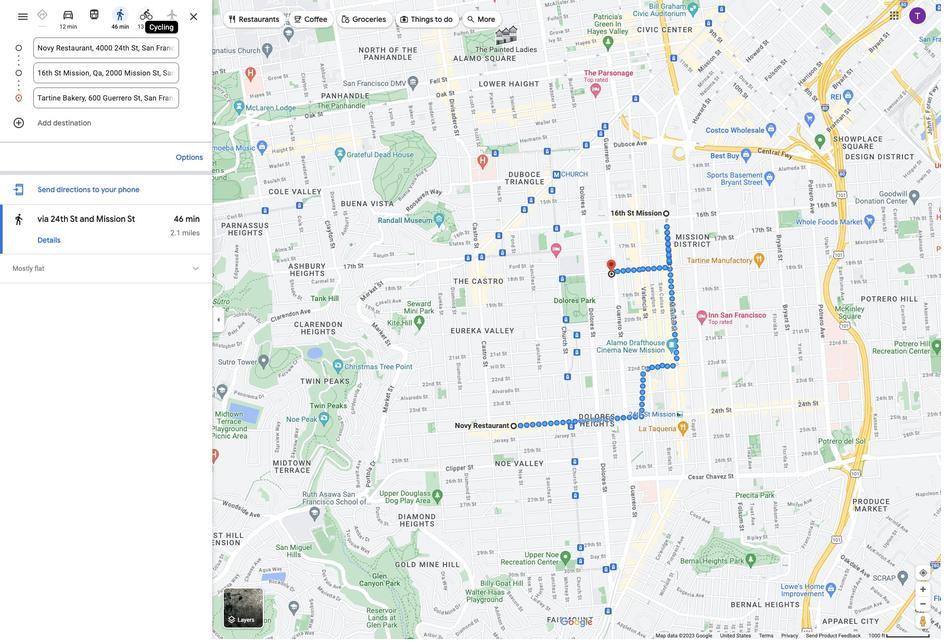 Task type: locate. For each thing, give the bounding box(es) containing it.

[[467, 13, 476, 25]]

add
[[38, 118, 51, 128]]

None field
[[38, 38, 175, 58], [38, 63, 175, 83], [38, 88, 175, 108]]

zoom in image
[[920, 586, 928, 593]]

send directions to your phone button
[[33, 179, 145, 200]]

1 horizontal spatial none radio
[[162, 4, 183, 27]]

1 vertical spatial send
[[807, 633, 818, 639]]

send inside button
[[807, 633, 818, 639]]

privacy
[[782, 633, 799, 639]]

2 none field from the top
[[38, 63, 175, 83]]

13
[[138, 23, 144, 30]]

min right 12
[[67, 23, 77, 30]]

1 none radio from the left
[[31, 4, 53, 27]]

miles
[[182, 229, 200, 237]]

Destination Tartine Bakery, 600 Guerrero St, San Francisco, CA 94110 field
[[38, 92, 175, 104]]

0 vertical spatial none field
[[38, 38, 175, 58]]

send directions to your phone
[[38, 185, 140, 194]]

Starting point Novy Restaurant, 4000 24th St, San Francisco, CA 94114 field
[[38, 42, 175, 54]]

min inside "option"
[[119, 23, 129, 30]]

1 vertical spatial none field
[[38, 63, 175, 83]]

destination
[[53, 118, 91, 128]]

via
[[38, 214, 49, 225]]

to inside  things to do
[[435, 15, 443, 24]]

1 horizontal spatial to
[[435, 15, 443, 24]]

to inside 'button'
[[92, 185, 99, 194]]

privacy button
[[782, 632, 799, 639]]

none field up the add destination button
[[38, 88, 175, 108]]

united states
[[721, 633, 752, 639]]

46 min 2.1 miles
[[171, 214, 200, 237]]

list item up the add destination button
[[0, 88, 213, 108]]

3 none field from the top
[[38, 88, 175, 108]]

transit image
[[88, 8, 101, 21]]

0 horizontal spatial none radio
[[31, 4, 53, 27]]

walking image
[[13, 212, 25, 227]]

none radio left 12
[[31, 4, 53, 27]]

min
[[67, 23, 77, 30], [119, 23, 129, 30], [146, 23, 155, 30], [186, 214, 200, 225]]

none field up destination 16th st mission, qa, 2000 mission st, san francisco, ca 94110 field
[[38, 38, 175, 58]]

min inside radio
[[67, 23, 77, 30]]

and
[[80, 214, 94, 225]]

st right mission at the top
[[127, 214, 135, 225]]

0 horizontal spatial send
[[38, 185, 55, 194]]


[[400, 13, 409, 25]]

 things to do
[[400, 13, 453, 25]]

1 horizontal spatial send
[[807, 633, 818, 639]]

to left your
[[92, 185, 99, 194]]

1 horizontal spatial 46
[[174, 214, 184, 225]]

send left the directions
[[38, 185, 55, 194]]

close directions image
[[188, 10, 200, 23]]

walking image
[[114, 8, 127, 21]]

footer containing map data ©2023 google
[[656, 632, 869, 639]]

mostly
[[13, 265, 33, 272]]

1 none field from the top
[[38, 38, 175, 58]]

st
[[70, 214, 78, 225], [127, 214, 135, 225]]

0 horizontal spatial to
[[92, 185, 99, 194]]

none field down starting point novy restaurant, 4000 24th st, san francisco, ca 94114 field
[[38, 63, 175, 83]]

google account: tyler black  
(blacklashes1000@gmail.com) image
[[910, 7, 927, 24]]

send product feedback button
[[807, 632, 862, 639]]

ft
[[882, 633, 886, 639]]

do
[[444, 15, 453, 24]]

send left product
[[807, 633, 818, 639]]


[[228, 13, 237, 25]]

states
[[737, 633, 752, 639]]

 button
[[190, 262, 202, 276]]

1 horizontal spatial st
[[127, 214, 135, 225]]

46 inside 46 min 2.1 miles
[[174, 214, 184, 225]]

min inside radio
[[146, 23, 155, 30]]

1 vertical spatial 46
[[174, 214, 184, 225]]

zoom out image
[[920, 600, 928, 608]]

restaurants
[[239, 15, 280, 24]]

0 vertical spatial 46
[[112, 23, 118, 30]]

46 down walking image
[[112, 23, 118, 30]]


[[13, 212, 25, 227]]

min down walking image
[[119, 23, 129, 30]]

0 vertical spatial send
[[38, 185, 55, 194]]

send inside 'button'
[[38, 185, 55, 194]]

to left do
[[435, 15, 443, 24]]

0 horizontal spatial st
[[70, 214, 78, 225]]

add destination button
[[0, 113, 213, 133]]

directions
[[57, 185, 91, 194]]

46
[[112, 23, 118, 30], [174, 214, 184, 225]]

none field destination tartine bakery, 600 guerrero st, san francisco, ca 94110
[[38, 88, 175, 108]]

46 for 46 min
[[112, 23, 118, 30]]

footer
[[656, 632, 869, 639]]

list
[[0, 38, 213, 108]]

list item
[[0, 38, 213, 71], [0, 63, 213, 96], [0, 88, 213, 108]]

Destination 16th St Mission, Qa, 2000 Mission St, San Francisco, CA 94110 field
[[38, 67, 175, 79]]

2 vertical spatial none field
[[38, 88, 175, 108]]

min inside 46 min 2.1 miles
[[186, 214, 200, 225]]

46 for 46 min 2.1 miles
[[174, 214, 184, 225]]

collapse side panel image
[[213, 314, 225, 325]]

1 vertical spatial to
[[92, 185, 99, 194]]

data
[[668, 633, 678, 639]]

list inside google maps element
[[0, 38, 213, 108]]

directions main content
[[0, 0, 213, 639]]

1000
[[869, 633, 881, 639]]

list item down starting point novy restaurant, 4000 24th st, san francisco, ca 94114 field
[[0, 63, 213, 96]]

46 up 2.1
[[174, 214, 184, 225]]


[[293, 13, 303, 25]]

None radio
[[83, 4, 105, 23]]

2 none radio from the left
[[162, 4, 183, 27]]

none radio left close directions icon
[[162, 4, 183, 27]]

46 inside 46 min "option"
[[112, 23, 118, 30]]

1 st from the left
[[70, 214, 78, 225]]

0 vertical spatial to
[[435, 15, 443, 24]]

to
[[435, 15, 443, 24], [92, 185, 99, 194]]

list item down 46 min
[[0, 38, 213, 71]]

min right 13
[[146, 23, 155, 30]]

st left and
[[70, 214, 78, 225]]

details button
[[32, 231, 66, 250]]

None radio
[[31, 4, 53, 27], [162, 4, 183, 27]]

things
[[411, 15, 434, 24]]

map
[[656, 633, 667, 639]]

0 horizontal spatial 46
[[112, 23, 118, 30]]

2 list item from the top
[[0, 63, 213, 96]]

google
[[697, 633, 713, 639]]

send
[[38, 185, 55, 194], [807, 633, 818, 639]]

min up miles
[[186, 214, 200, 225]]



Task type: describe. For each thing, give the bounding box(es) containing it.
none radio best travel modes
[[31, 4, 53, 27]]

46 min
[[112, 23, 129, 30]]

add destination
[[38, 118, 91, 128]]

mostly flat
[[13, 265, 44, 272]]

1000 ft button
[[869, 633, 931, 639]]

2.1
[[171, 229, 181, 237]]

1000 ft
[[869, 633, 886, 639]]

24th
[[51, 214, 68, 225]]

46 min radio
[[109, 4, 131, 31]]

2 st from the left
[[127, 214, 135, 225]]

none field destination 16th st mission, qa, 2000 mission st, san francisco, ca 94110
[[38, 63, 175, 83]]

mission
[[96, 214, 126, 225]]

none radio flights
[[162, 4, 183, 27]]

3 list item from the top
[[0, 88, 213, 108]]

via 24th st and mission st
[[38, 214, 135, 225]]

details
[[38, 235, 61, 245]]

min for 46 min 2.1 miles
[[186, 214, 200, 225]]

show street view coverage image
[[916, 613, 932, 629]]

none field starting point novy restaurant, 4000 24th st, san francisco, ca 94114
[[38, 38, 175, 58]]

13 min radio
[[135, 4, 157, 31]]

map data ©2023 google
[[656, 633, 713, 639]]

 more
[[467, 13, 496, 25]]

min for 12 min
[[67, 23, 77, 30]]

12 min radio
[[57, 4, 79, 31]]

best travel modes image
[[36, 8, 48, 21]]

12
[[60, 23, 66, 30]]

flights image
[[166, 8, 179, 21]]

your
[[101, 185, 117, 194]]

driving image
[[62, 8, 75, 21]]

12 min
[[60, 23, 77, 30]]

layers
[[238, 617, 255, 624]]


[[341, 13, 351, 25]]

options
[[176, 153, 203, 162]]

terms button
[[760, 632, 774, 639]]

phone
[[118, 185, 140, 194]]

united
[[721, 633, 736, 639]]

options button
[[171, 148, 208, 167]]

 groceries
[[341, 13, 386, 25]]

terms
[[760, 633, 774, 639]]

product
[[820, 633, 838, 639]]

send product feedback
[[807, 633, 862, 639]]

send for send product feedback
[[807, 633, 818, 639]]

13 min
[[138, 23, 155, 30]]

 restaurants
[[228, 13, 280, 25]]

min for 46 min
[[119, 23, 129, 30]]

footer inside google maps element
[[656, 632, 869, 639]]

flat
[[35, 265, 44, 272]]

to for send
[[92, 185, 99, 194]]

coffee
[[305, 15, 328, 24]]

groceries
[[353, 15, 386, 24]]

min for 13 min
[[146, 23, 155, 30]]

©2023
[[680, 633, 695, 639]]


[[190, 262, 202, 276]]

united states button
[[721, 632, 752, 639]]

google maps element
[[0, 0, 942, 639]]

to for 
[[435, 15, 443, 24]]

1 list item from the top
[[0, 38, 213, 71]]

send for send directions to your phone
[[38, 185, 55, 194]]

cycling
[[150, 23, 174, 31]]

show your location image
[[920, 568, 929, 578]]

cycling image
[[140, 8, 153, 21]]

feedback
[[839, 633, 862, 639]]

 coffee
[[293, 13, 328, 25]]

more
[[478, 15, 496, 24]]



Task type: vqa. For each thing, say whether or not it's contained in the screenshot.
©2023
yes



